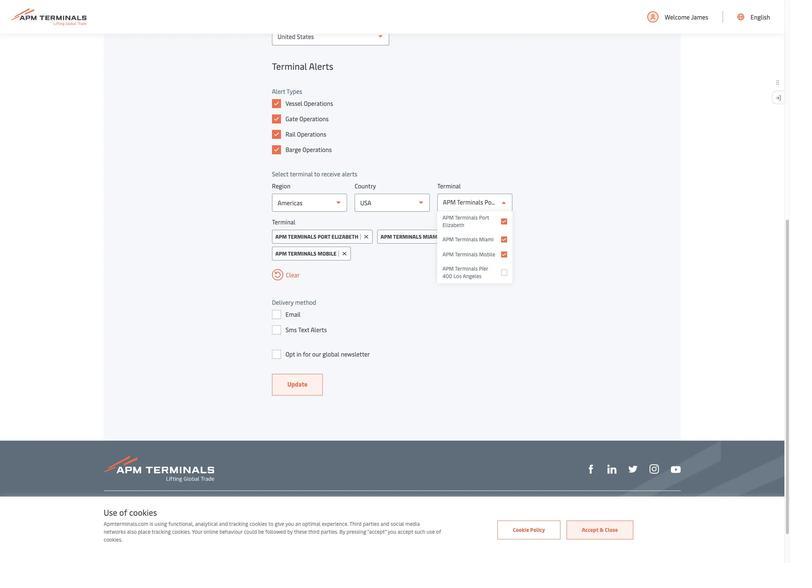 Task type: vqa. For each thing, say whether or not it's contained in the screenshot.
Opt in for our global newsletter option
yes



Task type: describe. For each thing, give the bounding box(es) containing it.
"accept"
[[367, 529, 387, 536]]

1 horizontal spatial alerts
[[342, 170, 358, 178]]

0 horizontal spatial tracking
[[152, 529, 171, 536]]

Barge Operations checkbox
[[272, 145, 281, 154]]

in
[[297, 350, 302, 359]]

Gate Operations checkbox
[[272, 115, 281, 124]]

Rail Operations checkbox
[[272, 130, 281, 139]]

terminal inside save containers to your container watchlist and set daily watchlist email notifications. where available, you'll be able to create truck appointments or request additional services. manage your profile, terminal alerts and newsletter sign-ups all from your account dashboard.
[[199, 524, 220, 532]]

0 horizontal spatial your
[[148, 515, 159, 522]]

apm terminals port elizabeth inside 'apm terminals port elizabeth' button
[[276, 233, 359, 241]]

manage inside save containers to your container watchlist and set daily watchlist email notifications. where available, you'll be able to create truck appointments or request additional services. manage your profile, terminal alerts and newsletter sign-ups all from your account dashboard.
[[150, 524, 169, 532]]

able
[[368, 515, 378, 522]]

use of cookies apmterminals.com is using functional, analytical and tracking cookies to give you an optimal experience. third parties and social media networks also place tracking cookies. your online behaviour could be followed by these third parties. by pressing "accept" you accept such use of cookies.
[[104, 507, 441, 544]]

alerts inside save containers to your container watchlist and set daily watchlist email notifications. where available, you'll be able to create truck appointments or request additional services. manage your profile, terminal alerts and newsletter sign-ups all from your account dashboard.
[[221, 524, 234, 532]]

view profile link
[[104, 541, 133, 548]]

apm terminals mobile inside button
[[276, 250, 337, 257]]

miami inside button
[[423, 233, 439, 241]]

1 horizontal spatial you
[[388, 529, 397, 536]]

and up "accept"
[[381, 521, 390, 528]]

linkedin image
[[608, 465, 617, 474]]

all
[[294, 524, 300, 532]]

profile
[[117, 541, 133, 548]]

2 horizontal spatial your
[[314, 524, 324, 532]]

apm inside "apm terminals port elizabeth"
[[443, 214, 454, 221]]

view profile
[[104, 541, 133, 548]]

alert types
[[272, 87, 302, 95]]

give
[[275, 521, 284, 528]]

Email checkbox
[[272, 310, 281, 320]]

cookie policy
[[513, 527, 545, 534]]

0 vertical spatial cookies.
[[172, 529, 191, 536]]

container
[[160, 515, 183, 522]]

1 vertical spatial terminal
[[438, 182, 461, 190]]

welcome
[[665, 13, 690, 21]]

account
[[325, 524, 344, 532]]

select
[[272, 170, 289, 178]]

welcome james
[[665, 13, 709, 21]]

and down daily
[[236, 524, 245, 532]]

corporate
[[625, 499, 662, 510]]

clear
[[286, 271, 300, 279]]

select terminal to receive alerts
[[272, 170, 358, 178]]

apm inside apm terminals pier 400 los angeles
[[443, 265, 454, 273]]

operations for gate operations
[[300, 115, 329, 123]]

your
[[192, 529, 202, 536]]

operations for vessel operations
[[304, 99, 333, 108]]

0 vertical spatial of
[[119, 507, 127, 519]]

youtube image
[[671, 467, 681, 474]]

country
[[355, 182, 376, 190]]

vessel
[[286, 99, 303, 108]]

james
[[691, 13, 709, 21]]

barge operations
[[286, 145, 332, 154]]

profile,
[[182, 524, 198, 532]]

additional
[[104, 524, 127, 532]]

1 horizontal spatial apm terminals mobile
[[443, 251, 496, 258]]

facebook image
[[587, 465, 596, 474]]

sms
[[286, 326, 297, 334]]

apmterminals.com
[[104, 521, 148, 528]]

Please Select text field
[[272, 27, 389, 45]]

list box containing apm terminals port elizabeth
[[438, 212, 513, 284]]

to left is on the bottom of the page
[[142, 515, 147, 522]]

links
[[664, 499, 681, 510]]

delivery
[[272, 298, 294, 307]]

accept & close button
[[567, 521, 634, 540]]

english button
[[738, 0, 771, 34]]

functional,
[[168, 521, 194, 528]]

use
[[427, 529, 435, 536]]

global
[[323, 350, 340, 359]]

view
[[104, 541, 115, 548]]

media
[[406, 521, 420, 528]]

an
[[295, 521, 301, 528]]

networks
[[104, 529, 126, 536]]

Post Code text field
[[272, 0, 389, 0]]

from
[[301, 524, 312, 532]]

notifications.
[[276, 515, 306, 522]]

request
[[457, 515, 475, 522]]

los
[[454, 273, 462, 280]]

to right the able
[[379, 515, 384, 522]]

experience.
[[322, 521, 349, 528]]

accept
[[582, 527, 599, 534]]

update button
[[272, 374, 323, 396]]

parties
[[363, 521, 380, 528]]

opt in for our global newsletter
[[286, 350, 370, 359]]

shape link
[[587, 465, 596, 474]]

mobile inside list box
[[479, 251, 496, 258]]

Sms Text Alerts checkbox
[[272, 326, 281, 335]]

available,
[[324, 515, 346, 522]]

apm terminals mobile button
[[272, 247, 351, 261]]

elizabeth for 'apm terminals port elizabeth' button
[[332, 233, 359, 241]]

and left set
[[207, 515, 216, 522]]

elizabeth for list box containing apm terminals port elizabeth
[[443, 222, 465, 229]]

barge
[[286, 145, 301, 154]]

accept & close
[[582, 527, 618, 534]]

online
[[204, 529, 218, 536]]

&
[[600, 527, 604, 534]]

such
[[415, 529, 426, 536]]

our
[[312, 350, 321, 359]]

sign-
[[272, 524, 284, 532]]

close
[[605, 527, 618, 534]]

City text field
[[395, 0, 513, 0]]

place
[[138, 529, 151, 536]]

by
[[287, 529, 293, 536]]

method
[[295, 298, 316, 307]]

clear button
[[272, 270, 300, 281]]

use
[[104, 507, 117, 519]]

third
[[350, 521, 362, 528]]

terminals inside "apm terminals port elizabeth"
[[455, 214, 478, 221]]

2 vertical spatial terminal
[[272, 218, 296, 226]]

1 vertical spatial cookies
[[250, 521, 267, 528]]

sms text alerts
[[286, 326, 327, 334]]

1 horizontal spatial newsletter
[[341, 350, 370, 359]]

third
[[308, 529, 320, 536]]

apm terminals port elizabeth button
[[272, 230, 373, 244]]

you'll
[[347, 515, 360, 522]]



Task type: locate. For each thing, give the bounding box(es) containing it.
your down where
[[314, 524, 324, 532]]

1 horizontal spatial apm terminals miami
[[443, 236, 494, 243]]

could
[[244, 529, 257, 536]]

Opt in for our global newsletter checkbox
[[272, 350, 281, 359]]

apmt footer logo image
[[104, 456, 214, 483]]

0 vertical spatial you
[[286, 521, 294, 528]]

twitter image
[[629, 465, 638, 474]]

you up "by"
[[286, 521, 294, 528]]

newsletter
[[341, 350, 370, 359], [246, 524, 271, 532]]

you down social
[[388, 529, 397, 536]]

ups
[[284, 524, 292, 532]]

1 vertical spatial manage
[[150, 524, 169, 532]]

email
[[261, 515, 274, 522]]

linkedin__x28_alt_x29__3_ link
[[608, 465, 617, 474]]

daily
[[226, 515, 237, 522]]

0 vertical spatial tracking
[[229, 521, 248, 528]]

1 horizontal spatial watchlist
[[238, 515, 260, 522]]

1 vertical spatial be
[[258, 529, 264, 536]]

port inside "apm terminals port elizabeth"
[[479, 214, 489, 221]]

apm terminals miami inside button
[[381, 233, 439, 241]]

1 vertical spatial port
[[318, 233, 331, 241]]

be right could
[[258, 529, 264, 536]]

you
[[286, 521, 294, 528], [388, 529, 397, 536]]

apm terminals mobile down 'apm terminals port elizabeth' button
[[276, 250, 337, 257]]

0 horizontal spatial apm terminals mobile
[[276, 250, 337, 257]]

and up the behaviour
[[219, 521, 228, 528]]

newsletter right global
[[341, 350, 370, 359]]

1 vertical spatial cookies.
[[104, 537, 123, 544]]

tracking up the behaviour
[[229, 521, 248, 528]]

your down the container
[[170, 524, 180, 532]]

of up the apmterminals.com at left
[[119, 507, 127, 519]]

None checkbox
[[501, 219, 507, 225], [501, 270, 507, 276], [501, 219, 507, 225], [501, 270, 507, 276]]

0 horizontal spatial mobile
[[318, 250, 337, 257]]

0 horizontal spatial apm terminals miami
[[381, 233, 439, 241]]

parties.
[[321, 529, 338, 536]]

to left receive
[[314, 170, 320, 178]]

elizabeth inside button
[[332, 233, 359, 241]]

of
[[119, 507, 127, 519], [436, 529, 441, 536]]

0 horizontal spatial you
[[286, 521, 294, 528]]

be inside save containers to your container watchlist and set daily watchlist email notifications. where available, you'll be able to create truck appointments or request additional services. manage your profile, terminal alerts and newsletter sign-ups all from your account dashboard.
[[361, 515, 367, 522]]

apm terminals miami inside list box
[[443, 236, 494, 243]]

delivery method
[[272, 298, 316, 307]]

apm terminals miami button
[[377, 230, 454, 244]]

instagram image
[[650, 465, 659, 475]]

analytical
[[195, 521, 218, 528]]

miami
[[423, 233, 439, 241], [479, 236, 494, 243]]

0 horizontal spatial port
[[318, 233, 331, 241]]

email
[[286, 310, 301, 319]]

terminal
[[272, 60, 307, 72], [438, 182, 461, 190], [272, 218, 296, 226]]

1 horizontal spatial tracking
[[229, 521, 248, 528]]

operations for barge operations
[[303, 145, 332, 154]]

optimal
[[302, 521, 321, 528]]

1 horizontal spatial cookies
[[250, 521, 267, 528]]

terminal alerts
[[272, 60, 334, 72]]

truck
[[402, 515, 415, 522]]

save
[[104, 515, 115, 522]]

pier
[[479, 265, 488, 273]]

0 vertical spatial alerts
[[309, 60, 334, 72]]

elizabeth inside "apm terminals port elizabeth"
[[443, 222, 465, 229]]

0 vertical spatial elizabeth
[[443, 222, 465, 229]]

0 horizontal spatial alerts
[[221, 524, 234, 532]]

apm terminals mobile up apm terminals pier 400 los angeles
[[443, 251, 496, 258]]

alerts right receive
[[342, 170, 358, 178]]

account
[[135, 499, 166, 510]]

apm terminals pier 400 los angeles
[[443, 265, 488, 280]]

by
[[340, 529, 345, 536]]

manage up save
[[104, 499, 133, 510]]

your
[[148, 515, 159, 522], [170, 524, 180, 532], [314, 524, 324, 532]]

0 vertical spatial apm terminals port elizabeth
[[443, 214, 489, 229]]

1 horizontal spatial your
[[170, 524, 180, 532]]

terminal right select
[[290, 170, 313, 178]]

1 vertical spatial tracking
[[152, 529, 171, 536]]

watchlist up could
[[238, 515, 260, 522]]

appointments
[[416, 515, 449, 522]]

operations for rail operations
[[297, 130, 326, 138]]

1 vertical spatial of
[[436, 529, 441, 536]]

list box
[[438, 212, 513, 284]]

1 vertical spatial alerts
[[311, 326, 327, 334]]

cookies. down "functional,"
[[172, 529, 191, 536]]

newsletter down email
[[246, 524, 271, 532]]

alerts right text
[[311, 326, 327, 334]]

alert
[[272, 87, 285, 95]]

operations
[[304, 99, 333, 108], [300, 115, 329, 123], [297, 130, 326, 138], [303, 145, 332, 154]]

pressing
[[347, 529, 366, 536]]

None checkbox
[[501, 237, 507, 243], [501, 252, 507, 258], [501, 237, 507, 243], [501, 252, 507, 258]]

services.
[[129, 524, 149, 532]]

1 vertical spatial elizabeth
[[332, 233, 359, 241]]

1 horizontal spatial of
[[436, 529, 441, 536]]

0 vertical spatial newsletter
[[341, 350, 370, 359]]

watchlist up profile,
[[184, 515, 206, 522]]

for
[[303, 350, 311, 359]]

types
[[287, 87, 302, 95]]

1 horizontal spatial manage
[[150, 524, 169, 532]]

to left give at bottom left
[[269, 521, 274, 528]]

0 horizontal spatial newsletter
[[246, 524, 271, 532]]

operations down rail operations
[[303, 145, 332, 154]]

0 horizontal spatial terminal
[[199, 524, 220, 532]]

region
[[272, 182, 291, 190]]

followed
[[265, 529, 286, 536]]

1 horizontal spatial apm terminals port elizabeth
[[443, 214, 489, 229]]

elizabeth
[[443, 222, 465, 229], [332, 233, 359, 241]]

1 vertical spatial alerts
[[221, 524, 234, 532]]

1 vertical spatial newsletter
[[246, 524, 271, 532]]

1 vertical spatial you
[[388, 529, 397, 536]]

vessel operations
[[286, 99, 333, 108]]

0 horizontal spatial watchlist
[[184, 515, 206, 522]]

set
[[217, 515, 224, 522]]

rail
[[286, 130, 296, 138]]

terminals inside apm terminals pier 400 los angeles
[[455, 265, 478, 273]]

1 horizontal spatial elizabeth
[[443, 222, 465, 229]]

social
[[391, 521, 404, 528]]

instagram link
[[650, 464, 659, 475]]

0 horizontal spatial cookies
[[129, 507, 157, 519]]

operations up barge operations
[[297, 130, 326, 138]]

or
[[451, 515, 455, 522]]

mobile up pier
[[479, 251, 496, 258]]

opt
[[286, 350, 295, 359]]

of right the use
[[436, 529, 441, 536]]

1 horizontal spatial cookies.
[[172, 529, 191, 536]]

text
[[298, 326, 310, 334]]

alerts down please select text box
[[309, 60, 334, 72]]

operations down vessel operations
[[300, 115, 329, 123]]

cookie policy link
[[498, 521, 561, 540]]

be
[[361, 515, 367, 522], [258, 529, 264, 536]]

these
[[294, 529, 307, 536]]

Vessel Operations checkbox
[[272, 99, 281, 108]]

accept
[[398, 529, 413, 536]]

operations up gate operations
[[304, 99, 333, 108]]

newsletter inside save containers to your container watchlist and set daily watchlist email notifications. where available, you'll be able to create truck appointments or request additional services. manage your profile, terminal alerts and newsletter sign-ups all from your account dashboard.
[[246, 524, 271, 532]]

2 watchlist from the left
[[238, 515, 260, 522]]

your down account
[[148, 515, 159, 522]]

1 vertical spatial apm terminals port elizabeth
[[276, 233, 359, 241]]

behaviour
[[220, 529, 243, 536]]

apm terminals mobile
[[276, 250, 337, 257], [443, 251, 496, 258]]

cookie
[[513, 527, 529, 534]]

cookies.
[[172, 529, 191, 536], [104, 537, 123, 544]]

create
[[386, 515, 401, 522]]

1 horizontal spatial mobile
[[479, 251, 496, 258]]

0 vertical spatial be
[[361, 515, 367, 522]]

save containers to your container watchlist and set daily watchlist email notifications. where available, you'll be able to create truck appointments or request additional services. manage your profile, terminal alerts and newsletter sign-ups all from your account dashboard.
[[104, 515, 475, 532]]

terminal down set
[[199, 524, 220, 532]]

400
[[443, 273, 453, 280]]

terminals
[[455, 214, 478, 221], [288, 233, 317, 241], [393, 233, 422, 241], [455, 236, 478, 243], [288, 250, 317, 257], [455, 251, 478, 258], [455, 265, 478, 273], [658, 515, 681, 522]]

1 horizontal spatial be
[[361, 515, 367, 522]]

0 horizontal spatial miami
[[423, 233, 439, 241]]

be left the able
[[361, 515, 367, 522]]

angeles
[[463, 273, 482, 280]]

0 horizontal spatial of
[[119, 507, 127, 519]]

tracking down using
[[152, 529, 171, 536]]

mobile inside button
[[318, 250, 337, 257]]

you tube link
[[671, 465, 681, 474]]

watchlist
[[184, 515, 206, 522], [238, 515, 260, 522]]

alerts down daily
[[221, 524, 234, 532]]

0 vertical spatial alerts
[[342, 170, 358, 178]]

1 watchlist from the left
[[184, 515, 206, 522]]

be inside use of cookies apmterminals.com is using functional, analytical and tracking cookies to give you an optimal experience. third parties and social media networks also place tracking cookies. your online behaviour could be followed by these third parties. by pressing "accept" you accept such use of cookies.
[[258, 529, 264, 536]]

to inside use of cookies apmterminals.com is using functional, analytical and tracking cookies to give you an optimal experience. third parties and social media networks also place tracking cookies. your online behaviour could be followed by these third parties. by pressing "accept" you accept such use of cookies.
[[269, 521, 274, 528]]

port inside button
[[318, 233, 331, 241]]

alerts
[[309, 60, 334, 72], [311, 326, 327, 334]]

cookies up is on the bottom of the page
[[129, 507, 157, 519]]

0 horizontal spatial be
[[258, 529, 264, 536]]

0 horizontal spatial cookies.
[[104, 537, 123, 544]]

cookies. down networks at the left bottom
[[104, 537, 123, 544]]

0 vertical spatial manage
[[104, 499, 133, 510]]

0 vertical spatial port
[[479, 214, 489, 221]]

0 horizontal spatial elizabeth
[[332, 233, 359, 241]]

apm terminals port elizabeth
[[443, 214, 489, 229], [276, 233, 359, 241]]

0 vertical spatial cookies
[[129, 507, 157, 519]]

containers
[[116, 515, 141, 522]]

mobile down 'apm terminals port elizabeth' button
[[318, 250, 337, 257]]

rail operations
[[286, 130, 326, 138]]

0 vertical spatial terminal
[[272, 60, 307, 72]]

1 horizontal spatial port
[[479, 214, 489, 221]]

0 horizontal spatial manage
[[104, 499, 133, 510]]

port
[[479, 214, 489, 221], [318, 233, 331, 241]]

about apm terminals link
[[629, 515, 681, 522]]

gate
[[286, 115, 298, 123]]

policy
[[530, 527, 545, 534]]

manage down the container
[[150, 524, 169, 532]]

1 horizontal spatial terminal
[[290, 170, 313, 178]]

1 horizontal spatial miami
[[479, 236, 494, 243]]

0 horizontal spatial apm terminals port elizabeth
[[276, 233, 359, 241]]

1 vertical spatial terminal
[[199, 524, 220, 532]]

0 vertical spatial terminal
[[290, 170, 313, 178]]

cookies up could
[[250, 521, 267, 528]]



